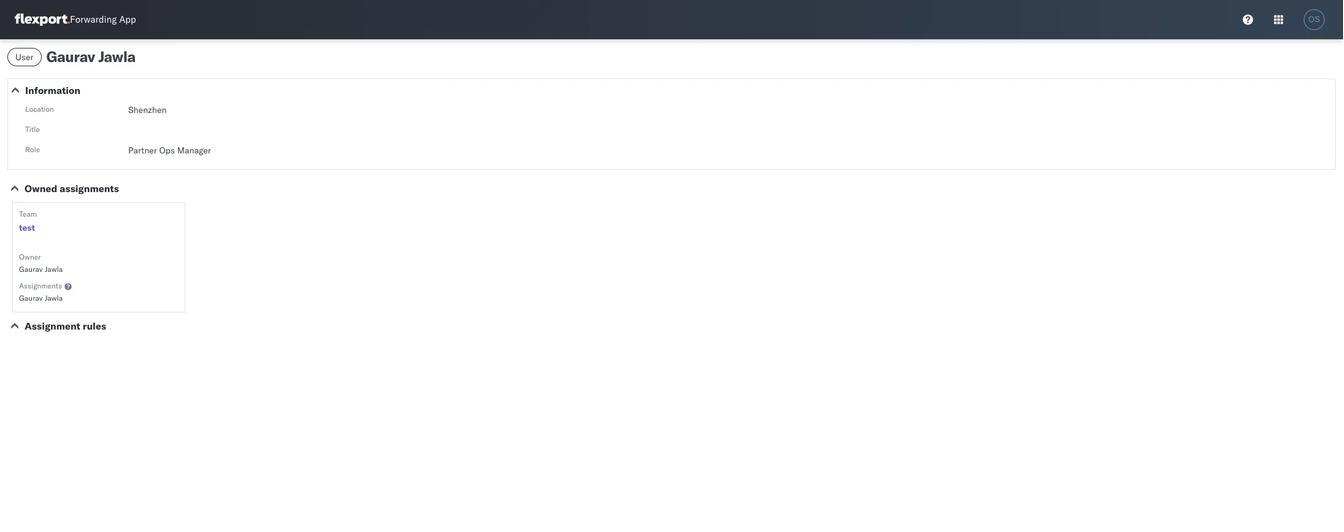 Task type: vqa. For each thing, say whether or not it's contained in the screenshot.
Import Schedule Updates                (1)            , Delivery Coordination                (1) the Operator
no



Task type: locate. For each thing, give the bounding box(es) containing it.
1 vertical spatial gaurav jawla
[[19, 293, 63, 303]]

os
[[1309, 15, 1321, 24]]

jawla down assignments
[[45, 293, 63, 303]]

title
[[25, 125, 40, 134]]

jawla up assignments
[[45, 265, 63, 274]]

team test
[[19, 209, 37, 233]]

gaurav jawla
[[46, 47, 136, 66], [19, 293, 63, 303]]

1 vertical spatial gaurav
[[19, 265, 43, 274]]

os button
[[1301, 6, 1329, 34]]

flexport. image
[[15, 14, 70, 26]]

shenzhen
[[128, 104, 167, 115]]

gaurav down assignments
[[19, 293, 43, 303]]

ops
[[159, 145, 175, 156]]

owner
[[19, 252, 41, 262]]

jawla inside owner gaurav jawla
[[45, 265, 63, 274]]

forwarding app link
[[15, 14, 136, 26]]

jawla down app
[[98, 47, 136, 66]]

partner
[[128, 145, 157, 156]]

partner ops manager
[[128, 145, 211, 156]]

2 vertical spatial gaurav
[[19, 293, 43, 303]]

gaurav jawla down forwarding on the top left
[[46, 47, 136, 66]]

gaurav
[[46, 47, 95, 66], [19, 265, 43, 274], [19, 293, 43, 303]]

role
[[25, 145, 40, 154]]

gaurav jawla down assignments
[[19, 293, 63, 303]]

jawla
[[98, 47, 136, 66], [45, 265, 63, 274], [45, 293, 63, 303]]

gaurav inside owner gaurav jawla
[[19, 265, 43, 274]]

gaurav down forwarding app link
[[46, 47, 95, 66]]

0 vertical spatial jawla
[[98, 47, 136, 66]]

2 vertical spatial jawla
[[45, 293, 63, 303]]

test
[[19, 222, 35, 233]]

gaurav down owner
[[19, 265, 43, 274]]

app
[[119, 14, 136, 25]]

1 vertical spatial jawla
[[45, 265, 63, 274]]

owned
[[25, 182, 57, 195]]



Task type: describe. For each thing, give the bounding box(es) containing it.
manager
[[177, 145, 211, 156]]

assignment rules
[[25, 320, 106, 332]]

forwarding
[[70, 14, 117, 25]]

test link
[[19, 222, 35, 234]]

owner gaurav jawla
[[19, 252, 63, 274]]

location
[[25, 104, 54, 114]]

user
[[15, 52, 34, 63]]

0 vertical spatial gaurav jawla
[[46, 47, 136, 66]]

assignments
[[19, 281, 62, 290]]

assignments
[[60, 182, 119, 195]]

forwarding app
[[70, 14, 136, 25]]

rules
[[83, 320, 106, 332]]

information
[[25, 84, 80, 96]]

team
[[19, 209, 37, 219]]

0 vertical spatial gaurav
[[46, 47, 95, 66]]

assignment
[[25, 320, 80, 332]]

owned assignments
[[25, 182, 119, 195]]



